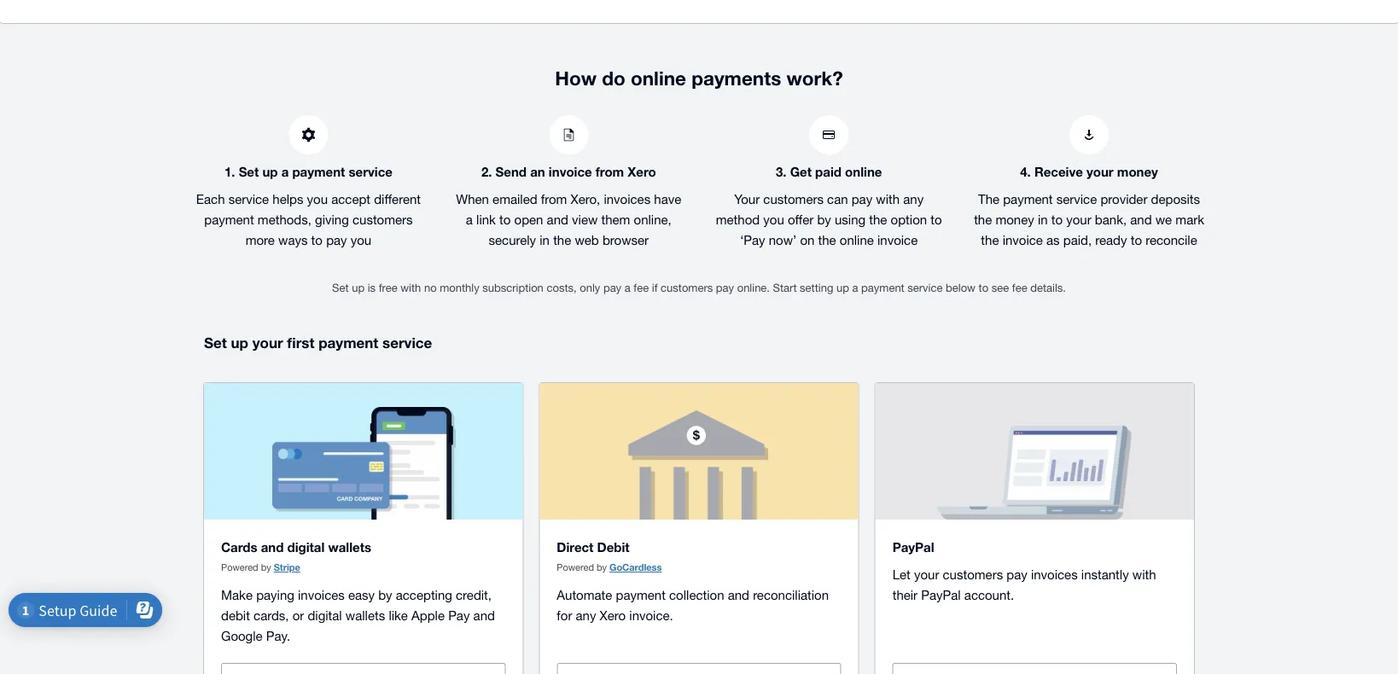 Task type: locate. For each thing, give the bounding box(es) containing it.
0 horizontal spatial set
[[204, 334, 227, 351]]

digital
[[287, 540, 325, 555], [308, 608, 342, 623]]

you down the accept
[[351, 232, 371, 247]]

0 vertical spatial paypal
[[893, 540, 934, 555]]

your inside 'let your customers pay invoices instantly with their paypal account.'
[[914, 567, 939, 582]]

0 horizontal spatial with
[[401, 281, 421, 294]]

with inside the your customers can pay with any method you offer by using the option to 'pay now' on the online invoice
[[876, 191, 900, 206]]

3. get paid online
[[776, 164, 882, 179]]

payment up "helps"
[[292, 164, 345, 179]]

2 vertical spatial set
[[204, 334, 227, 351]]

2 powered from the left
[[557, 562, 594, 573]]

more
[[246, 232, 275, 247]]

0 vertical spatial invoices
[[604, 191, 651, 206]]

by inside cards and digital wallets powered by stripe
[[261, 562, 271, 573]]

to right option at top
[[931, 212, 942, 227]]

your inside the payment service provider deposits the money in to your bank, and we mark the invoice as paid, ready to reconcile
[[1066, 212, 1091, 227]]

with right instantly
[[1133, 567, 1156, 582]]

and down credit,
[[473, 608, 495, 623]]

1 horizontal spatial money
[[1117, 164, 1158, 179]]

and left view on the left of page
[[547, 212, 568, 227]]

the
[[978, 191, 1000, 206]]

0 vertical spatial in
[[1038, 212, 1048, 227]]

up right setting
[[836, 281, 849, 294]]

any inside the your customers can pay with any method you offer by using the option to 'pay now' on the online invoice
[[903, 191, 924, 206]]

xero
[[628, 164, 656, 179], [600, 608, 626, 623]]

payment right setting
[[861, 281, 905, 294]]

the
[[869, 212, 887, 227], [974, 212, 992, 227], [553, 232, 571, 247], [818, 232, 836, 247], [981, 232, 999, 247]]

money down 'the'
[[996, 212, 1034, 227]]

1. set up a payment service
[[224, 164, 393, 179]]

from
[[596, 164, 624, 179], [541, 191, 567, 206]]

in up as
[[1038, 212, 1048, 227]]

set left first
[[204, 334, 227, 351]]

0 horizontal spatial invoices
[[298, 587, 345, 602]]

cards,
[[254, 608, 289, 623]]

pay inside each service helps you accept different payment methods, giving customers more ways to pay you
[[326, 232, 347, 247]]

0 horizontal spatial money
[[996, 212, 1034, 227]]

monthly
[[440, 281, 479, 294]]

invoices for 2. send an invoice from xero
[[604, 191, 651, 206]]

1 vertical spatial invoices
[[1031, 567, 1078, 582]]

0 horizontal spatial in
[[540, 232, 550, 247]]

wallets up easy
[[328, 540, 371, 555]]

provider
[[1101, 191, 1148, 206]]

by right offer
[[817, 212, 831, 227]]

in inside 'when emailed from xero, invoices have a link to open and view them online, securely in the web browser'
[[540, 232, 550, 247]]

customers down different
[[353, 212, 413, 227]]

view
[[572, 212, 598, 227]]

you up giving
[[307, 191, 328, 206]]

with for free
[[401, 281, 421, 294]]

wallets
[[328, 540, 371, 555], [346, 608, 385, 623]]

online down the using at the top
[[840, 232, 874, 247]]

payment down 4.
[[1003, 191, 1053, 206]]

4. receive your money
[[1020, 164, 1158, 179]]

do
[[602, 66, 625, 89]]

their
[[893, 587, 918, 602]]

1 horizontal spatial invoice
[[877, 232, 918, 247]]

1 horizontal spatial with
[[876, 191, 900, 206]]

powered down cards
[[221, 562, 258, 573]]

2.
[[481, 164, 492, 179]]

invoices inside make paying invoices easy by accepting credit, debit cards, or digital wallets like apple pay and google pay.
[[298, 587, 345, 602]]

0 vertical spatial with
[[876, 191, 900, 206]]

your up paid, on the top right of page
[[1066, 212, 1091, 227]]

0 vertical spatial any
[[903, 191, 924, 206]]

automate
[[557, 587, 612, 602]]

0 horizontal spatial you
[[307, 191, 328, 206]]

pay inside the your customers can pay with any method you offer by using the option to 'pay now' on the online invoice
[[852, 191, 872, 206]]

xero down automate
[[600, 608, 626, 623]]

below
[[946, 281, 976, 294]]

can
[[827, 191, 848, 206]]

1 vertical spatial paypal
[[921, 587, 961, 602]]

1 vertical spatial any
[[576, 608, 596, 623]]

apple
[[411, 608, 445, 623]]

an
[[530, 164, 545, 179]]

money
[[1117, 164, 1158, 179], [996, 212, 1034, 227]]

invoices up the them on the left top of the page
[[604, 191, 651, 206]]

money inside the payment service provider deposits the money in to your bank, and we mark the invoice as paid, ready to reconcile
[[996, 212, 1034, 227]]

pay
[[448, 608, 470, 623]]

and
[[547, 212, 568, 227], [1130, 212, 1152, 227], [261, 540, 284, 555], [728, 587, 749, 602], [473, 608, 495, 623]]

payment down each
[[204, 212, 254, 227]]

0 vertical spatial xero
[[628, 164, 656, 179]]

by right easy
[[378, 587, 392, 602]]

we
[[1155, 212, 1172, 227]]

1 horizontal spatial powered
[[557, 562, 594, 573]]

to right the ways
[[311, 232, 323, 247]]

from up xero,
[[596, 164, 624, 179]]

money up provider
[[1117, 164, 1158, 179]]

xero,
[[571, 191, 600, 206]]

0 horizontal spatial from
[[541, 191, 567, 206]]

1 vertical spatial in
[[540, 232, 550, 247]]

to right link
[[499, 212, 511, 227]]

1 horizontal spatial any
[[903, 191, 924, 206]]

xero inside "automate payment collection and reconciliation for any xero invoice."
[[600, 608, 626, 623]]

set for set up your first payment service
[[204, 334, 227, 351]]

you inside the your customers can pay with any method you offer by using the option to 'pay now' on the online invoice
[[763, 212, 784, 227]]

is
[[368, 281, 376, 294]]

by inside direct debit powered by gocardless
[[597, 562, 607, 573]]

setting
[[800, 281, 833, 294]]

digital inside make paying invoices easy by accepting credit, debit cards, or digital wallets like apple pay and google pay.
[[308, 608, 342, 623]]

invoice up xero,
[[549, 164, 592, 179]]

1 horizontal spatial in
[[1038, 212, 1048, 227]]

with up option at top
[[876, 191, 900, 206]]

2 vertical spatial invoices
[[298, 587, 345, 602]]

and left we
[[1130, 212, 1152, 227]]

you up now'
[[763, 212, 784, 227]]

wallets inside make paying invoices easy by accepting credit, debit cards, or digital wallets like apple pay and google pay.
[[346, 608, 385, 623]]

fee
[[634, 281, 649, 294], [1012, 281, 1027, 294]]

paypal
[[893, 540, 934, 555], [921, 587, 961, 602]]

giving
[[315, 212, 349, 227]]

customers up offer
[[763, 191, 824, 206]]

2 vertical spatial with
[[1133, 567, 1156, 582]]

1 horizontal spatial set
[[239, 164, 259, 179]]

payment
[[292, 164, 345, 179], [1003, 191, 1053, 206], [204, 212, 254, 227], [861, 281, 905, 294], [319, 334, 378, 351], [616, 587, 666, 602]]

to
[[499, 212, 511, 227], [931, 212, 942, 227], [1051, 212, 1063, 227], [311, 232, 323, 247], [1131, 232, 1142, 247], [979, 281, 989, 294]]

0 horizontal spatial fee
[[634, 281, 649, 294]]

open
[[514, 212, 543, 227]]

0 vertical spatial wallets
[[328, 540, 371, 555]]

digital right or
[[308, 608, 342, 623]]

a left link
[[466, 212, 473, 227]]

invoice
[[549, 164, 592, 179], [877, 232, 918, 247], [1003, 232, 1043, 247]]

service inside each service helps you accept different payment methods, giving customers more ways to pay you
[[228, 191, 269, 206]]

service down 4. receive your money
[[1056, 191, 1097, 206]]

0 horizontal spatial powered
[[221, 562, 258, 573]]

0 vertical spatial digital
[[287, 540, 325, 555]]

2 vertical spatial you
[[351, 232, 371, 247]]

powered inside direct debit powered by gocardless
[[557, 562, 594, 573]]

and inside make paying invoices easy by accepting credit, debit cards, or digital wallets like apple pay and google pay.
[[473, 608, 495, 623]]

1 vertical spatial with
[[401, 281, 421, 294]]

to up as
[[1051, 212, 1063, 227]]

1 vertical spatial wallets
[[346, 608, 385, 623]]

set left is
[[332, 281, 349, 294]]

invoices for paypal
[[1031, 567, 1078, 582]]

cards and digital wallets powered by stripe
[[221, 540, 371, 573]]

customers up account. on the right of the page
[[943, 567, 1003, 582]]

with
[[876, 191, 900, 206], [401, 281, 421, 294], [1133, 567, 1156, 582]]

2 horizontal spatial invoices
[[1031, 567, 1078, 582]]

1 horizontal spatial from
[[596, 164, 624, 179]]

gocardless illustration image
[[573, 401, 825, 520]]

powered inside cards and digital wallets powered by stripe
[[221, 562, 258, 573]]

to right ready
[[1131, 232, 1142, 247]]

method
[[716, 212, 760, 227]]

payment up invoice.
[[616, 587, 666, 602]]

customers inside the your customers can pay with any method you offer by using the option to 'pay now' on the online invoice
[[763, 191, 824, 206]]

0 vertical spatial online
[[631, 66, 686, 89]]

invoices inside 'when emailed from xero, invoices have a link to open and view them online, securely in the web browser'
[[604, 191, 651, 206]]

your right let
[[914, 567, 939, 582]]

and up the stripe link
[[261, 540, 284, 555]]

debit
[[597, 540, 630, 555]]

pay down giving
[[326, 232, 347, 247]]

pay.
[[266, 628, 290, 643]]

2 horizontal spatial with
[[1133, 567, 1156, 582]]

from down 2. send an invoice from xero
[[541, 191, 567, 206]]

by down debit
[[597, 562, 607, 573]]

digital up stripe at the left of the page
[[287, 540, 325, 555]]

online inside the your customers can pay with any method you offer by using the option to 'pay now' on the online invoice
[[840, 232, 874, 247]]

2 fee from the left
[[1012, 281, 1027, 294]]

paypal up let
[[893, 540, 934, 555]]

2 horizontal spatial you
[[763, 212, 784, 227]]

1 vertical spatial digital
[[308, 608, 342, 623]]

ways
[[278, 232, 308, 247]]

online right paid
[[845, 164, 882, 179]]

invoices inside 'let your customers pay invoices instantly with their paypal account.'
[[1031, 567, 1078, 582]]

fee left if
[[634, 281, 649, 294]]

invoices
[[604, 191, 651, 206], [1031, 567, 1078, 582], [298, 587, 345, 602]]

by left the stripe link
[[261, 562, 271, 573]]

1 powered from the left
[[221, 562, 258, 573]]

account.
[[964, 587, 1014, 602]]

0 vertical spatial money
[[1117, 164, 1158, 179]]

by
[[817, 212, 831, 227], [261, 562, 271, 573], [597, 562, 607, 573], [378, 587, 392, 602]]

0 horizontal spatial xero
[[600, 608, 626, 623]]

2 horizontal spatial invoice
[[1003, 232, 1043, 247]]

wallets down easy
[[346, 608, 385, 623]]

invoices left instantly
[[1031, 567, 1078, 582]]

service left below
[[908, 281, 943, 294]]

a
[[281, 164, 289, 179], [466, 212, 473, 227], [625, 281, 631, 294], [852, 281, 858, 294]]

and right collection
[[728, 587, 749, 602]]

1 horizontal spatial invoices
[[604, 191, 651, 206]]

make paying invoices easy by accepting credit, debit cards, or digital wallets like apple pay and google pay.
[[221, 587, 495, 643]]

your left first
[[252, 334, 283, 351]]

pay left online.
[[716, 281, 734, 294]]

any down automate
[[576, 608, 596, 623]]

a right setting
[[852, 281, 858, 294]]

set right 1.
[[239, 164, 259, 179]]

when emailed from xero, invoices have a link to open and view them online, securely in the web browser
[[456, 191, 681, 247]]

1 vertical spatial xero
[[600, 608, 626, 623]]

1 horizontal spatial fee
[[1012, 281, 1027, 294]]

and inside "automate payment collection and reconciliation for any xero invoice."
[[728, 587, 749, 602]]

costs,
[[547, 281, 577, 294]]

service down 1.
[[228, 191, 269, 206]]

0 vertical spatial set
[[239, 164, 259, 179]]

to left see
[[979, 281, 989, 294]]

1 vertical spatial from
[[541, 191, 567, 206]]

pay up account. on the right of the page
[[1007, 567, 1027, 582]]

pay
[[852, 191, 872, 206], [326, 232, 347, 247], [603, 281, 621, 294], [716, 281, 734, 294], [1007, 567, 1027, 582]]

accept
[[331, 191, 370, 206]]

subscription
[[483, 281, 544, 294]]

2 horizontal spatial set
[[332, 281, 349, 294]]

invoice down option at top
[[877, 232, 918, 247]]

fee right see
[[1012, 281, 1027, 294]]

1 vertical spatial money
[[996, 212, 1034, 227]]

with left no
[[401, 281, 421, 294]]

invoice left as
[[1003, 232, 1043, 247]]

powered down direct
[[557, 562, 594, 573]]

paypal right their
[[921, 587, 961, 602]]

xero up have
[[628, 164, 656, 179]]

1 vertical spatial you
[[763, 212, 784, 227]]

any up option at top
[[903, 191, 924, 206]]

gocardless
[[609, 562, 662, 573]]

automate payment collection and reconciliation for any xero invoice.
[[557, 587, 829, 623]]

set
[[239, 164, 259, 179], [332, 281, 349, 294], [204, 334, 227, 351]]

0 horizontal spatial any
[[576, 608, 596, 623]]

invoices up or
[[298, 587, 345, 602]]

in down open
[[540, 232, 550, 247]]

reconciliation
[[753, 587, 829, 602]]

in inside the payment service provider deposits the money in to your bank, and we mark the invoice as paid, ready to reconcile
[[1038, 212, 1048, 227]]

let
[[893, 567, 911, 582]]

a left if
[[625, 281, 631, 294]]

2 vertical spatial online
[[840, 232, 874, 247]]

by inside make paying invoices easy by accepting credit, debit cards, or digital wallets like apple pay and google pay.
[[378, 587, 392, 602]]

pay up the using at the top
[[852, 191, 872, 206]]

1 vertical spatial set
[[332, 281, 349, 294]]

0 horizontal spatial invoice
[[549, 164, 592, 179]]

online right the do
[[631, 66, 686, 89]]

up
[[262, 164, 278, 179], [352, 281, 365, 294], [836, 281, 849, 294], [231, 334, 248, 351]]

offer
[[788, 212, 814, 227]]

payment inside the payment service provider deposits the money in to your bank, and we mark the invoice as paid, ready to reconcile
[[1003, 191, 1053, 206]]

online
[[631, 66, 686, 89], [845, 164, 882, 179], [840, 232, 874, 247]]

payment inside each service helps you accept different payment methods, giving customers more ways to pay you
[[204, 212, 254, 227]]

paypal illustration image
[[908, 401, 1161, 520]]

your
[[1087, 164, 1114, 179], [1066, 212, 1091, 227], [252, 334, 283, 351], [914, 567, 939, 582]]



Task type: describe. For each thing, give the bounding box(es) containing it.
on
[[800, 232, 815, 247]]

stripe
[[274, 562, 300, 573]]

and inside the payment service provider deposits the money in to your bank, and we mark the invoice as paid, ready to reconcile
[[1130, 212, 1152, 227]]

stripe link
[[274, 562, 300, 573]]

get
[[790, 164, 812, 179]]

any inside "automate payment collection and reconciliation for any xero invoice."
[[576, 608, 596, 623]]

work?
[[787, 66, 843, 89]]

to inside the your customers can pay with any method you offer by using the option to 'pay now' on the online invoice
[[931, 212, 942, 227]]

4.
[[1020, 164, 1031, 179]]

a up "helps"
[[281, 164, 289, 179]]

1 fee from the left
[[634, 281, 649, 294]]

payments
[[692, 66, 781, 89]]

each service helps you accept different payment methods, giving customers more ways to pay you
[[196, 191, 421, 247]]

customers inside 'let your customers pay invoices instantly with their paypal account.'
[[943, 567, 1003, 582]]

service inside the payment service provider deposits the money in to your bank, and we mark the invoice as paid, ready to reconcile
[[1056, 191, 1097, 206]]

collection
[[669, 587, 724, 602]]

or
[[292, 608, 304, 623]]

google
[[221, 628, 263, 643]]

only
[[580, 281, 600, 294]]

easy
[[348, 587, 375, 602]]

'pay
[[740, 232, 765, 247]]

set up is free with no monthly subscription costs, only pay a fee if customers pay online. start setting up a payment service below to see fee details.
[[332, 281, 1066, 294]]

the payment service provider deposits the money in to your bank, and we mark the invoice as paid, ready to reconcile
[[974, 191, 1204, 247]]

digital inside cards and digital wallets powered by stripe
[[287, 540, 325, 555]]

send
[[496, 164, 527, 179]]

with for pay
[[876, 191, 900, 206]]

bank,
[[1095, 212, 1127, 227]]

make
[[221, 587, 253, 602]]

paid
[[815, 164, 842, 179]]

1 horizontal spatial xero
[[628, 164, 656, 179]]

receive
[[1034, 164, 1083, 179]]

your
[[734, 191, 760, 206]]

methods,
[[258, 212, 311, 227]]

when
[[456, 191, 489, 206]]

1 horizontal spatial you
[[351, 232, 371, 247]]

direct debit powered by gocardless
[[557, 540, 662, 573]]

up left is
[[352, 281, 365, 294]]

customers right if
[[661, 281, 713, 294]]

invoice.
[[629, 608, 673, 623]]

for
[[557, 608, 572, 623]]

online.
[[737, 281, 770, 294]]

link
[[476, 212, 496, 227]]

helps
[[273, 191, 303, 206]]

deposits
[[1151, 191, 1200, 206]]

using
[[835, 212, 866, 227]]

payment inside "automate payment collection and reconciliation for any xero invoice."
[[616, 587, 666, 602]]

credit,
[[456, 587, 492, 602]]

as
[[1046, 232, 1060, 247]]

instantly
[[1081, 567, 1129, 582]]

option
[[891, 212, 927, 227]]

cards
[[221, 540, 257, 555]]

up left first
[[231, 334, 248, 351]]

set up your first payment service
[[204, 334, 432, 351]]

invoice inside the your customers can pay with any method you offer by using the option to 'pay now' on the online invoice
[[877, 232, 918, 247]]

service up the accept
[[349, 164, 393, 179]]

0 vertical spatial from
[[596, 164, 624, 179]]

have
[[654, 191, 681, 206]]

pay right the only
[[603, 281, 621, 294]]

stripe illustration image
[[237, 401, 490, 520]]

how do online payments work?
[[555, 66, 843, 89]]

securely
[[489, 232, 536, 247]]

and inside 'when emailed from xero, invoices have a link to open and view them online, securely in the web browser'
[[547, 212, 568, 227]]

debit
[[221, 608, 250, 623]]

to inside each service helps you accept different payment methods, giving customers more ways to pay you
[[311, 232, 323, 247]]

no
[[424, 281, 437, 294]]

wallets inside cards and digital wallets powered by stripe
[[328, 540, 371, 555]]

reconcile
[[1146, 232, 1197, 247]]

start
[[773, 281, 797, 294]]

browser
[[603, 232, 649, 247]]

direct
[[557, 540, 594, 555]]

now'
[[769, 232, 797, 247]]

pay inside 'let your customers pay invoices instantly with their paypal account.'
[[1007, 567, 1027, 582]]

mark
[[1176, 212, 1204, 227]]

web
[[575, 232, 599, 247]]

each
[[196, 191, 225, 206]]

2. send an invoice from xero
[[481, 164, 656, 179]]

customers inside each service helps you accept different payment methods, giving customers more ways to pay you
[[353, 212, 413, 227]]

service down free
[[382, 334, 432, 351]]

the inside 'when emailed from xero, invoices have a link to open and view them online, securely in the web browser'
[[553, 232, 571, 247]]

set for set up is free with no monthly subscription costs, only pay a fee if customers pay online. start setting up a payment service below to see fee details.
[[332, 281, 349, 294]]

paypal inside 'let your customers pay invoices instantly with their paypal account.'
[[921, 587, 961, 602]]

ready
[[1095, 232, 1127, 247]]

paying
[[256, 587, 294, 602]]

gocardless link
[[609, 562, 662, 573]]

0 vertical spatial you
[[307, 191, 328, 206]]

accepting
[[396, 587, 452, 602]]

to inside 'when emailed from xero, invoices have a link to open and view them online, securely in the web browser'
[[499, 212, 511, 227]]

them
[[601, 212, 630, 227]]

let your customers pay invoices instantly with their paypal account.
[[893, 567, 1156, 602]]

up up "helps"
[[262, 164, 278, 179]]

and inside cards and digital wallets powered by stripe
[[261, 540, 284, 555]]

a inside 'when emailed from xero, invoices have a link to open and view them online, securely in the web browser'
[[466, 212, 473, 227]]

paid,
[[1063, 232, 1092, 247]]

from inside 'when emailed from xero, invoices have a link to open and view them online, securely in the web browser'
[[541, 191, 567, 206]]

like
[[389, 608, 408, 623]]

invoice inside the payment service provider deposits the money in to your bank, and we mark the invoice as paid, ready to reconcile
[[1003, 232, 1043, 247]]

your up provider
[[1087, 164, 1114, 179]]

first
[[287, 334, 314, 351]]

your customers can pay with any method you offer by using the option to 'pay now' on the online invoice
[[716, 191, 942, 247]]

with inside 'let your customers pay invoices instantly with their paypal account.'
[[1133, 567, 1156, 582]]

free
[[379, 281, 397, 294]]

emailed
[[493, 191, 537, 206]]

online,
[[634, 212, 672, 227]]

payment right first
[[319, 334, 378, 351]]

if
[[652, 281, 658, 294]]

by inside the your customers can pay with any method you offer by using the option to 'pay now' on the online invoice
[[817, 212, 831, 227]]

1 vertical spatial online
[[845, 164, 882, 179]]



Task type: vqa. For each thing, say whether or not it's contained in the screenshot.
1. Set Up A Payment Service
yes



